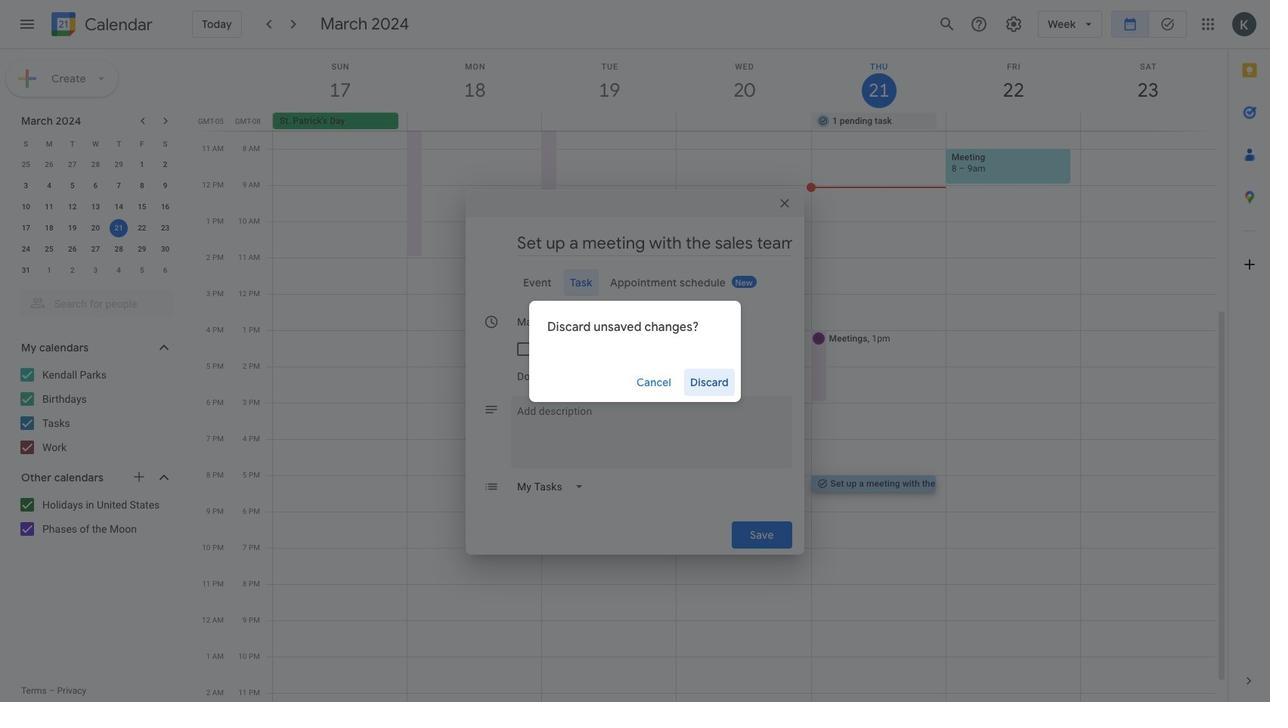 Task type: locate. For each thing, give the bounding box(es) containing it.
Add title text field
[[517, 232, 793, 255]]

tab list
[[1229, 49, 1270, 660], [478, 269, 793, 296]]

heading
[[82, 16, 153, 34]]

new element
[[732, 276, 757, 288]]

31 element
[[17, 262, 35, 280]]

8 element
[[133, 177, 151, 195]]

None search field
[[0, 284, 188, 318]]

my calendars list
[[3, 363, 188, 460]]

11 element
[[40, 198, 58, 216]]

april 2 element
[[63, 262, 81, 280]]

12 element
[[63, 198, 81, 216]]

cell
[[408, 113, 542, 131], [542, 113, 677, 131], [677, 113, 811, 131], [946, 113, 1081, 131], [1081, 113, 1215, 131], [107, 218, 130, 239]]

row group
[[14, 154, 177, 281]]

1 horizontal spatial tab list
[[1229, 49, 1270, 660]]

february 28 element
[[87, 156, 105, 174]]

april 1 element
[[40, 262, 58, 280]]

18 element
[[40, 219, 58, 237]]

10 element
[[17, 198, 35, 216]]

main drawer image
[[18, 15, 36, 33]]

row
[[266, 113, 1228, 131], [14, 133, 177, 154], [14, 154, 177, 175], [14, 175, 177, 197], [14, 197, 177, 218], [14, 218, 177, 239], [14, 239, 177, 260], [14, 260, 177, 281]]

17 element
[[17, 219, 35, 237]]

5 element
[[63, 177, 81, 195]]

other calendars list
[[3, 493, 188, 541]]

23 element
[[156, 219, 174, 237]]

25 element
[[40, 240, 58, 259]]

alert dialog
[[529, 301, 741, 402]]

21, today element
[[110, 219, 128, 237]]

march 2024 grid
[[14, 133, 177, 281]]

february 26 element
[[40, 156, 58, 174]]

14 element
[[110, 198, 128, 216]]

Add description text field
[[511, 402, 793, 457]]

grid
[[194, 49, 1228, 703]]

february 25 element
[[17, 156, 35, 174]]

heading inside the calendar element
[[82, 16, 153, 34]]

15 element
[[133, 198, 151, 216]]

24 element
[[17, 240, 35, 259]]

26 element
[[63, 240, 81, 259]]

calendar element
[[48, 9, 153, 42]]

19 element
[[63, 219, 81, 237]]



Task type: vqa. For each thing, say whether or not it's contained in the screenshot.
28, Today element
no



Task type: describe. For each thing, give the bounding box(es) containing it.
16 element
[[156, 198, 174, 216]]

february 29 element
[[110, 156, 128, 174]]

april 3 element
[[87, 262, 105, 280]]

7 element
[[110, 177, 128, 195]]

april 6 element
[[156, 262, 174, 280]]

27 element
[[87, 240, 105, 259]]

6 element
[[87, 177, 105, 195]]

1 element
[[133, 156, 151, 174]]

cell inside march 2024 grid
[[107, 218, 130, 239]]

28 element
[[110, 240, 128, 259]]

13 element
[[87, 198, 105, 216]]

29 element
[[133, 240, 151, 259]]

april 5 element
[[133, 262, 151, 280]]

Start date text field
[[517, 309, 579, 336]]

april 4 element
[[110, 262, 128, 280]]

4 element
[[40, 177, 58, 195]]

30 element
[[156, 240, 174, 259]]

20 element
[[87, 219, 105, 237]]

9 element
[[156, 177, 174, 195]]

february 27 element
[[63, 156, 81, 174]]

3 element
[[17, 177, 35, 195]]

2 element
[[156, 156, 174, 174]]

0 horizontal spatial tab list
[[478, 269, 793, 296]]

22 element
[[133, 219, 151, 237]]



